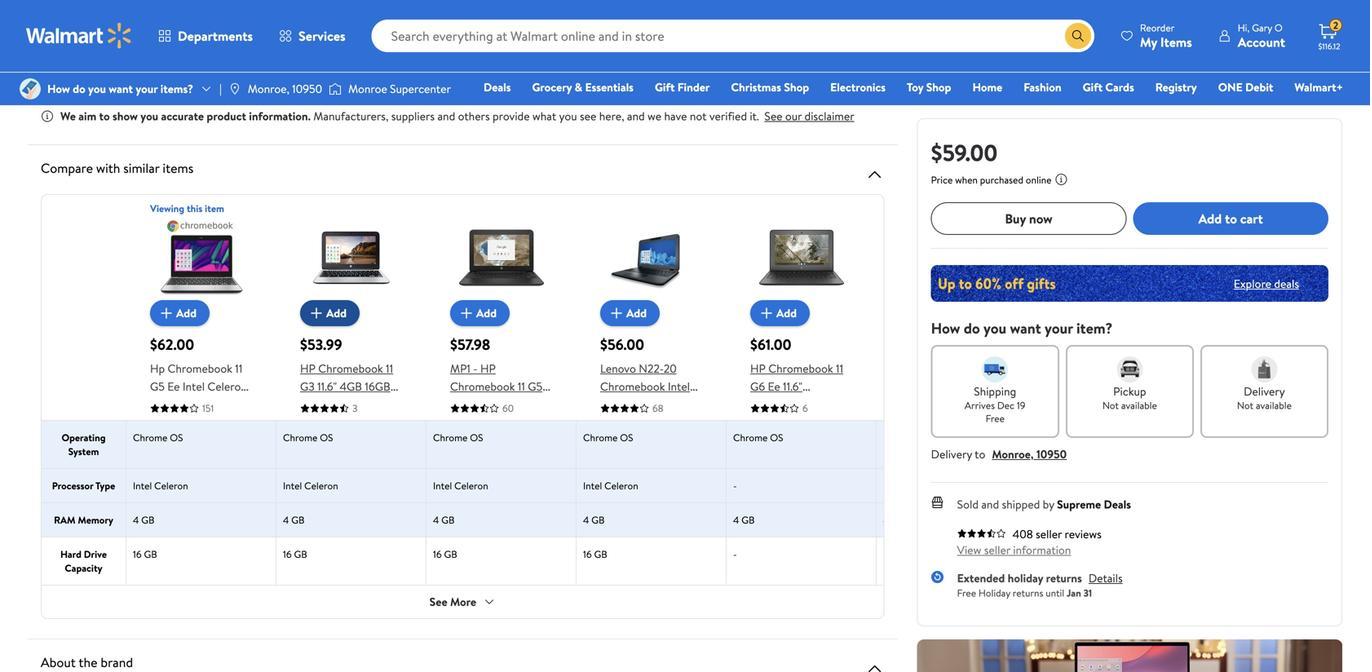 Task type: vqa. For each thing, say whether or not it's contained in the screenshot.


Task type: locate. For each thing, give the bounding box(es) containing it.
chromebook down mp1
[[450, 379, 515, 394]]

2 horizontal spatial 11.6"
[[783, 379, 803, 394]]

here,
[[599, 108, 625, 124]]

add inside $57.98 group
[[476, 305, 497, 321]]

chrome os cell
[[126, 421, 277, 468], [277, 421, 427, 468], [427, 421, 577, 468], [577, 421, 727, 468], [727, 421, 877, 468], [877, 421, 1027, 468]]

0 horizontal spatial monroe,
[[248, 81, 290, 97]]

to down arrives
[[975, 446, 986, 462]]

mp1 - hp chromebook 11 g5 ee 11.6" intel celeron n3060 4gb ram 16gb - chrome os image
[[459, 215, 544, 300]]

memory down 3.0,
[[133, 80, 175, 95]]

0 horizontal spatial usb
[[107, 51, 128, 67]]

lenovo
[[600, 361, 636, 377]]

emmc
[[214, 80, 247, 95], [300, 396, 334, 412]]

11 for $62.00
[[235, 361, 243, 377]]

delivery
[[1244, 383, 1286, 399], [931, 446, 973, 462]]

processor up screen
[[179, 37, 228, 53]]

add inside $61.00 group
[[777, 305, 797, 321]]

, right |
[[232, 65, 235, 81]]

2 1.6ghz from the left
[[643, 396, 676, 412]]

1 vertical spatial monroe,
[[992, 446, 1034, 462]]

1 horizontal spatial &
[[575, 79, 583, 95]]

1 horizontal spatial see
[[765, 108, 783, 124]]

1 vertical spatial see
[[430, 594, 448, 610]]

holiday
[[979, 586, 1011, 600]]

1 right hdmi, at the left top of the page
[[305, 51, 309, 67]]

gift left finder
[[655, 79, 675, 95]]

monroe, up information.
[[248, 81, 290, 97]]

ram memory
[[54, 513, 113, 527]]

shop up our at the right of the page
[[784, 79, 809, 95]]

to
[[385, 37, 396, 53], [99, 108, 110, 124], [1225, 210, 1238, 227], [975, 446, 986, 462]]

5 intel celeron cell from the left
[[877, 469, 1027, 503]]

1 horizontal spatial ram
[[513, 414, 538, 430]]

0 horizontal spatial want
[[109, 81, 133, 97]]

celeron inside $61.00 hp chromebook 11 g6 ee 11.6" chromebook intel celeron 1.10 ghz 4 gb 16 gb chrome os (grade a)
[[751, 414, 790, 430]]

add button up $56.00
[[600, 300, 660, 326]]

add to cart image inside $53.99 group
[[307, 303, 326, 323]]

11 inside $53.99 hp chromebook 11 g3 11.6" 4gb 16gb emmc celeron® n2840 2.16ghz chromeos, black (used)
[[386, 361, 393, 377]]

16 gb cell
[[126, 538, 277, 585], [277, 538, 427, 585], [427, 538, 577, 585], [577, 538, 727, 585]]

how do you want your items?
[[47, 81, 193, 97]]

home link
[[966, 78, 1010, 96]]

1 available from the left
[[1122, 399, 1158, 412]]

add button
[[150, 300, 210, 326], [300, 300, 360, 326], [450, 300, 510, 326], [600, 300, 660, 326], [751, 300, 810, 326]]

chromebook down lenovo
[[600, 379, 665, 394]]

hp up g6 at the bottom right of page
[[751, 361, 766, 377]]

1 vertical spatial emmc
[[300, 396, 334, 412]]

0 vertical spatial free
[[986, 412, 1005, 425]]

1 horizontal spatial want
[[1010, 318, 1042, 339]]

see left more
[[430, 594, 448, 610]]

0 vertical spatial 10950
[[292, 81, 322, 97]]

& down 'chromeos'
[[191, 450, 198, 466]]

shop for christmas shop
[[784, 79, 809, 95]]

search icon image
[[1072, 29, 1085, 42]]

memory
[[133, 80, 175, 95], [78, 513, 113, 527]]

deals down jack
[[484, 79, 511, 95]]

16 gb for 2nd 16 gb cell from right
[[433, 547, 457, 561]]

hp inside $53.99 hp chromebook 11 g3 11.6" 4gb 16gb emmc celeron® n2840 2.16ghz chromeos, black (used)
[[300, 361, 316, 377]]

to left cart
[[1225, 210, 1238, 227]]

11 inside $62.00 hp chromebook 11 g5 ee intel celeron 1.6ghz 4gb 16gb chromeos - scratch and dent - scratch & dent
[[235, 361, 243, 377]]

add to cart image up $56.00
[[607, 303, 627, 323]]

intent image for shipping image
[[982, 357, 1009, 383]]

1 16 gb from the left
[[133, 547, 157, 561]]

1 add button from the left
[[150, 300, 210, 326]]

1 vertical spatial do
[[964, 318, 980, 339]]

add up $56.00
[[627, 305, 647, 321]]

row
[[42, 202, 1371, 466], [42, 420, 1371, 468], [42, 468, 1371, 503], [42, 503, 1371, 537], [42, 537, 1371, 585]]

0 horizontal spatial add to cart image
[[307, 303, 326, 323]]

2 intel celeron cell from the left
[[277, 469, 427, 503]]

& inside $62.00 hp chromebook 11 g5 ee intel celeron 1.6ghz 4gb 16gb chromeos - scratch and dent - scratch & dent
[[191, 450, 198, 466]]

5 4 gb cell from the left
[[727, 503, 877, 537]]

0 vertical spatial your
[[136, 81, 158, 97]]

add inside $56.00 group
[[627, 305, 647, 321]]

0 vertical spatial how
[[47, 81, 70, 97]]

2 4 gb cell from the left
[[277, 503, 427, 537]]

monroe
[[348, 81, 387, 97]]

add button up $53.99
[[300, 300, 360, 326]]

not
[[1103, 399, 1119, 412], [1238, 399, 1254, 412]]

1 horizontal spatial usb
[[166, 51, 187, 67]]

free
[[986, 412, 1005, 425], [958, 586, 977, 600]]

0 vertical spatial deals
[[484, 79, 511, 95]]

2 inside chrome os intel celeron dual-core processor n3060 2m cache, 1.60 ghz up to 2.48 ghz, bluetooth 4.2 ports: 1 x usb 3.0, 1 x usb 3.0 charging, 1 x hdmi, 1 x headphone/microphone combo jack 11.6" anti-glare (1366 x 768) screen , intel hd graphics 400 2 gb lpddr3 memory , 16 gb emmc solid state drive, dual band wireless-ac, webcam
[[60, 80, 67, 95]]

your left items?
[[136, 81, 158, 97]]

1 horizontal spatial shop
[[927, 79, 952, 95]]

free left holiday
[[958, 586, 977, 600]]

1 horizontal spatial do
[[964, 318, 980, 339]]

3.0
[[190, 51, 204, 67]]

add for $56.00
[[627, 305, 647, 321]]

chrome os cell down 151
[[126, 421, 277, 468]]

seller down 3.5907 stars out of 5, based on 408 seller reviews element
[[984, 542, 1011, 558]]

items
[[163, 159, 194, 177]]

1 vertical spatial memory
[[78, 513, 113, 527]]

Walmart Site-Wide search field
[[372, 20, 1095, 52]]

768)
[[171, 65, 193, 81]]

dent
[[211, 432, 236, 448], [201, 450, 226, 466]]

0 vertical spatial do
[[73, 81, 85, 97]]

 image left 11.6"
[[20, 78, 41, 100]]

0 horizontal spatial g5
[[150, 379, 165, 394]]

hard
[[60, 547, 82, 561]]

delivery for to
[[931, 446, 973, 462]]

x left 768)
[[163, 65, 168, 81]]

1 horizontal spatial processor
[[179, 37, 228, 53]]

and inside $62.00 hp chromebook 11 g5 ee intel celeron 1.6ghz 4gb 16gb chromeos - scratch and dent - scratch & dent
[[191, 432, 208, 448]]

0 horizontal spatial how
[[47, 81, 70, 97]]

2 16 gb from the left
[[283, 547, 307, 561]]

2
[[1334, 19, 1339, 32], [60, 80, 67, 95]]

intel celeron cell down 60
[[427, 469, 577, 503]]

0 vertical spatial dent
[[211, 432, 236, 448]]

$53.99
[[300, 334, 342, 355]]

 image
[[20, 78, 41, 100], [329, 81, 342, 97], [228, 82, 241, 95]]

6
[[803, 401, 808, 415]]

|
[[219, 81, 222, 97]]

1 vertical spatial want
[[1010, 318, 1042, 339]]

intel celeron cell down (used)
[[277, 469, 427, 503]]

memory up drive
[[78, 513, 113, 527]]

add to cart image
[[307, 303, 326, 323], [457, 303, 476, 323], [757, 303, 777, 323]]

0 horizontal spatial emmc
[[214, 80, 247, 95]]

delivery inside delivery not available
[[1244, 383, 1286, 399]]

hp chromebook 11 g3 11.6" 4gb 16gb emmc celeron® n2840 2.16ghz chromeos, black (used) image
[[309, 215, 394, 300]]

0 horizontal spatial not
[[1103, 399, 1119, 412]]

add to cart image for $61.00
[[757, 303, 777, 323]]

0 horizontal spatial processor
[[52, 479, 93, 493]]

4 row from the top
[[42, 503, 1371, 537]]

to inside chrome os intel celeron dual-core processor n3060 2m cache, 1.60 ghz up to 2.48 ghz, bluetooth 4.2 ports: 1 x usb 3.0, 1 x usb 3.0 charging, 1 x hdmi, 1 x headphone/microphone combo jack 11.6" anti-glare (1366 x 768) screen , intel hd graphics 400 2 gb lpddr3 memory , 16 gb emmc solid state drive, dual band wireless-ac, webcam
[[385, 37, 396, 53]]

usb
[[107, 51, 128, 67], [166, 51, 187, 67]]

1 16 gb cell from the left
[[126, 538, 277, 585]]

0 horizontal spatial your
[[136, 81, 158, 97]]

add left cart
[[1199, 210, 1222, 227]]

ram memory row header
[[42, 503, 126, 537]]

ac,
[[436, 80, 454, 95]]

system
[[68, 445, 99, 459]]

& right grocery
[[575, 79, 583, 95]]

$56.00 group
[[600, 215, 703, 430]]

available down intent image for pickup on the right bottom of page
[[1122, 399, 1158, 412]]

monroe, 10950 button
[[992, 446, 1067, 462]]

1 vertical spatial &
[[191, 450, 198, 466]]

2 up $116.12
[[1334, 19, 1339, 32]]

add up $62.00
[[176, 305, 197, 321]]

1 usb from the left
[[107, 51, 128, 67]]

1.6ghz up 'chromeos'
[[150, 396, 184, 412]]

gary
[[1252, 21, 1273, 35]]

n3060 left 2m
[[231, 37, 266, 53]]

1 horizontal spatial 11.6"
[[466, 396, 486, 412]]

n3060
[[231, 37, 266, 53], [450, 414, 485, 430]]

sold and shipped by supreme deals
[[958, 496, 1132, 512]]

1 horizontal spatial free
[[986, 412, 1005, 425]]

3 add to cart image from the left
[[757, 303, 777, 323]]

11 inside $61.00 hp chromebook 11 g6 ee 11.6" chromebook intel celeron 1.10 ghz 4 gb 16 gb chrome os (grade a)
[[836, 361, 844, 377]]

0 horizontal spatial ghz
[[346, 37, 368, 53]]

,
[[232, 65, 235, 81], [177, 80, 180, 95]]

0 vertical spatial emmc
[[214, 80, 247, 95]]

1 vertical spatial your
[[1045, 318, 1073, 339]]

g5 inside $62.00 hp chromebook 11 g5 ee intel celeron 1.6ghz 4gb 16gb chromeos - scratch and dent - scratch & dent
[[150, 379, 165, 394]]

want
[[109, 81, 133, 97], [1010, 318, 1042, 339]]

returns left 31
[[1046, 570, 1082, 586]]

ghz inside chrome os intel celeron dual-core processor n3060 2m cache, 1.60 ghz up to 2.48 ghz, bluetooth 4.2 ports: 1 x usb 3.0, 1 x usb 3.0 charging, 1 x hdmi, 1 x headphone/microphone combo jack 11.6" anti-glare (1366 x 768) screen , intel hd graphics 400 2 gb lpddr3 memory , 16 gb emmc solid state drive, dual band wireless-ac, webcam
[[346, 37, 368, 53]]

compare with similar items image
[[865, 165, 885, 184]]

2 scratch from the top
[[150, 450, 188, 466]]

0 vertical spatial processor
[[179, 37, 228, 53]]

row header
[[42, 215, 126, 420]]

2 row from the top
[[42, 420, 1371, 468]]

you right show
[[141, 108, 158, 124]]

add button inside $56.00 group
[[600, 300, 660, 326]]

ee inside $62.00 hp chromebook 11 g5 ee intel celeron 1.6ghz 4gb 16gb chromeos - scratch and dent - scratch & dent
[[167, 379, 180, 394]]

our
[[786, 108, 802, 124]]

and down 'chromeos'
[[191, 432, 208, 448]]

celeron®
[[337, 396, 380, 412]]

2.16ghz
[[338, 414, 378, 430]]

5 row from the top
[[42, 537, 1371, 585]]

information
[[1013, 542, 1071, 558]]

2 gift from the left
[[1083, 79, 1103, 95]]

available inside delivery not available
[[1256, 399, 1292, 412]]

0 horizontal spatial gift
[[655, 79, 675, 95]]

5 add button from the left
[[751, 300, 810, 326]]

2 1 from the left
[[151, 51, 155, 67]]

black
[[362, 432, 388, 448]]

1 shop from the left
[[784, 79, 809, 95]]

2 add to cart image from the left
[[607, 303, 627, 323]]

add to cart image up $61.00
[[757, 303, 777, 323]]

0 horizontal spatial delivery
[[931, 446, 973, 462]]

hp up g3
[[300, 361, 316, 377]]

1 horizontal spatial g5
[[528, 379, 543, 394]]

o
[[1275, 21, 1283, 35]]

row containing $62.00
[[42, 202, 1371, 466]]

add up $61.00
[[777, 305, 797, 321]]

add to cart image for $57.98
[[457, 303, 476, 323]]

ram inside $57.98 mp1 - hp chromebook 11 g5 ee 11.6" intel celeron n3060 4gb ram 16gb - chrome os
[[513, 414, 538, 430]]

1 row from the top
[[42, 202, 1371, 466]]

1 scratch from the top
[[150, 432, 188, 448]]

2 horizontal spatial ram
[[600, 414, 625, 430]]

processor type row header
[[42, 469, 126, 503]]

see
[[580, 108, 597, 124]]

0 horizontal spatial add to cart image
[[157, 303, 176, 323]]

2 g5 from the left
[[528, 379, 543, 394]]

add button inside $61.00 group
[[751, 300, 810, 326]]

do up shipping
[[964, 318, 980, 339]]

add up the $57.98
[[476, 305, 497, 321]]

n3060 inside chrome os intel celeron dual-core processor n3060 2m cache, 1.60 ghz up to 2.48 ghz, bluetooth 4.2 ports: 1 x usb 3.0, 1 x usb 3.0 charging, 1 x hdmi, 1 x headphone/microphone combo jack 11.6" anti-glare (1366 x 768) screen , intel hd graphics 400 2 gb lpddr3 memory , 16 gb emmc solid state drive, dual band wireless-ac, webcam
[[231, 37, 266, 53]]

0 horizontal spatial deals
[[484, 79, 511, 95]]

wireless-
[[391, 80, 436, 95]]

gift
[[655, 79, 675, 95], [1083, 79, 1103, 95]]

x right 3.0,
[[157, 51, 163, 67]]

chromeos
[[150, 414, 206, 430]]

about
[[41, 653, 76, 671]]

$56.00 lenovo n22-20 chromebook intel celeron 1.6ghz 4gb ram 16gb ssd
[[600, 334, 702, 430]]

$61.00 group
[[751, 215, 853, 466]]

add for $62.00
[[176, 305, 197, 321]]

$53.99 hp chromebook 11 g3 11.6" 4gb 16gb emmc celeron® n2840 2.16ghz chromeos, black (used)
[[300, 334, 393, 466]]

3 16 gb from the left
[[433, 547, 457, 561]]

chrome os cell down 68
[[577, 421, 727, 468]]

ee inside $61.00 hp chromebook 11 g6 ee 11.6" chromebook intel celeron 1.10 ghz 4 gb 16 gb chrome os (grade a)
[[768, 379, 781, 394]]

1 vertical spatial n3060
[[450, 414, 485, 430]]

16 gb for first 16 gb cell from left
[[133, 547, 157, 561]]

chrome os cell down 6
[[727, 421, 877, 468]]

0 horizontal spatial  image
[[20, 78, 41, 100]]

intel inside $57.98 mp1 - hp chromebook 11 g5 ee 11.6" intel celeron n3060 4gb ram 16gb - chrome os
[[489, 396, 511, 412]]

your left item?
[[1045, 318, 1073, 339]]

intel celeron cell
[[126, 469, 277, 503], [277, 469, 427, 503], [427, 469, 577, 503], [577, 469, 727, 503], [877, 469, 1027, 503]]

free inside shipping arrives dec 19 free
[[986, 412, 1005, 425]]

1 horizontal spatial not
[[1238, 399, 1254, 412]]

christmas shop link
[[724, 78, 817, 96]]

delivery down intent image for delivery
[[1244, 383, 1286, 399]]

intel celeron cell up 3.5907 stars out of 5, based on 408 seller reviews element
[[877, 469, 1027, 503]]

11.6" right g3
[[317, 379, 337, 394]]

1 horizontal spatial emmc
[[300, 396, 334, 412]]

1 horizontal spatial memory
[[133, 80, 175, 95]]

my
[[1140, 33, 1158, 51]]

add button for $62.00
[[150, 300, 210, 326]]

not inside delivery not available
[[1238, 399, 1254, 412]]

shop for toy shop
[[927, 79, 952, 95]]

1 4 gb cell from the left
[[126, 503, 277, 537]]

emmc up n2840
[[300, 396, 334, 412]]

3 add button from the left
[[450, 300, 510, 326]]

16 gb
[[133, 547, 157, 561], [283, 547, 307, 561], [433, 547, 457, 561], [583, 547, 608, 561]]

usb left 3.0,
[[107, 51, 128, 67]]

ee
[[167, 379, 180, 394], [768, 379, 781, 394]]

add for $57.98
[[476, 305, 497, 321]]

not inside the pickup not available
[[1103, 399, 1119, 412]]

0 vertical spatial ghz
[[346, 37, 368, 53]]

1 horizontal spatial seller
[[1036, 526, 1062, 542]]

extended holiday returns details free holiday returns until jan 31
[[958, 570, 1123, 600]]

chrome inside chrome os intel celeron dual-core processor n3060 2m cache, 1.60 ghz up to 2.48 ghz, bluetooth 4.2 ports: 1 x usb 3.0, 1 x usb 3.0 charging, 1 x hdmi, 1 x headphone/microphone combo jack 11.6" anti-glare (1366 x 768) screen , intel hd graphics 400 2 gb lpddr3 memory , 16 gb emmc solid state drive, dual band wireless-ac, webcam
[[60, 22, 101, 38]]

add to cart image up $53.99
[[307, 303, 326, 323]]

add to cart image inside $57.98 group
[[457, 303, 476, 323]]

add to cart image up the $57.98
[[457, 303, 476, 323]]

os inside $61.00 hp chromebook 11 g6 ee 11.6" chromebook intel celeron 1.10 ghz 4 gb 16 gb chrome os (grade a)
[[751, 450, 766, 466]]

0 horizontal spatial 11.6"
[[317, 379, 337, 394]]

1 vertical spatial delivery
[[931, 446, 973, 462]]

1 right ports:
[[92, 51, 96, 67]]

1 gift from the left
[[655, 79, 675, 95]]

1 g5 from the left
[[150, 379, 165, 394]]

gift left the cards
[[1083, 79, 1103, 95]]

add inside button
[[1199, 210, 1222, 227]]

chromebook down $62.00
[[168, 361, 232, 377]]

1 add to cart image from the left
[[157, 303, 176, 323]]

available
[[1122, 399, 1158, 412], [1256, 399, 1292, 412]]

2 shop from the left
[[927, 79, 952, 95]]

1 horizontal spatial delivery
[[1244, 383, 1286, 399]]

1 vertical spatial ghz
[[812, 414, 833, 430]]

19
[[1017, 399, 1026, 412]]

16gb inside $62.00 hp chromebook 11 g5 ee intel celeron 1.6ghz 4gb 16gb chromeos - scratch and dent - scratch & dent
[[212, 396, 237, 412]]

5 intel celeron from the left
[[884, 479, 939, 493]]

1 horizontal spatial available
[[1256, 399, 1292, 412]]

0 vertical spatial memory
[[133, 80, 175, 95]]

hi, gary o account
[[1238, 21, 1286, 51]]

1 horizontal spatial add to cart image
[[457, 303, 476, 323]]

11.6" up 6
[[783, 379, 803, 394]]

11.6"
[[317, 379, 337, 394], [783, 379, 803, 394], [466, 396, 486, 412]]

hp for $53.99
[[300, 361, 316, 377]]

x left glare
[[99, 51, 104, 67]]

1 horizontal spatial ee
[[768, 379, 781, 394]]

2 up we
[[60, 80, 67, 95]]

add to cart image
[[157, 303, 176, 323], [607, 303, 627, 323]]

 image right |
[[228, 82, 241, 95]]

1 left hd
[[255, 51, 259, 67]]

add for $53.99
[[326, 305, 347, 321]]

4 gb cell
[[126, 503, 277, 537], [277, 503, 427, 537], [427, 503, 577, 537], [577, 503, 727, 537], [727, 503, 877, 537], [877, 503, 1027, 537]]

accurate
[[161, 108, 204, 124]]

usb left 3.0 at the top of page
[[166, 51, 187, 67]]

2 add button from the left
[[300, 300, 360, 326]]

see right it.
[[765, 108, 783, 124]]

lenovo n22-20  chromebook intel celeron 1.6ghz 4gb ram 16gb ssd image
[[609, 215, 694, 300]]

toy shop link
[[900, 78, 959, 96]]

0 horizontal spatial do
[[73, 81, 85, 97]]

os inside $57.98 mp1 - hp chromebook 11 g5 ee 11.6" intel celeron n3060 4gb ram 16gb - chrome os
[[529, 432, 544, 448]]

1 intel celeron cell from the left
[[126, 469, 277, 503]]

3 hp from the left
[[751, 361, 766, 377]]

do up aim
[[73, 81, 85, 97]]

your for items?
[[136, 81, 158, 97]]

chromebook
[[168, 361, 232, 377], [318, 361, 383, 377], [769, 361, 834, 377], [450, 379, 515, 394], [600, 379, 665, 394], [751, 396, 815, 412]]

11 for $53.99
[[386, 361, 393, 377]]

jack
[[483, 51, 504, 67]]

1 horizontal spatial your
[[1045, 318, 1073, 339]]

2 add to cart image from the left
[[457, 303, 476, 323]]

3 row from the top
[[42, 468, 1371, 503]]

free down shipping
[[986, 412, 1005, 425]]

1 horizontal spatial add to cart image
[[607, 303, 627, 323]]

intel celeron cell down 'chromeos'
[[126, 469, 277, 503]]

1 hp from the left
[[300, 361, 316, 377]]

 image up manufacturers,
[[329, 81, 342, 97]]

g5
[[150, 379, 165, 394], [528, 379, 543, 394]]

gift finder
[[655, 79, 710, 95]]

free inside extended holiday returns details free holiday returns until jan 31
[[958, 586, 977, 600]]

0 horizontal spatial ram
[[54, 513, 75, 527]]

hp right mp1
[[481, 361, 496, 377]]

1 vertical spatial processor
[[52, 479, 93, 493]]

want left item?
[[1010, 318, 1042, 339]]

seller for reviews
[[1036, 526, 1062, 542]]

hp inside $61.00 hp chromebook 11 g6 ee 11.6" chromebook intel celeron 1.10 ghz 4 gb 16 gb chrome os (grade a)
[[751, 361, 766, 377]]

0 vertical spatial &
[[575, 79, 583, 95]]

to right the up
[[385, 37, 396, 53]]

x left 1.60
[[312, 51, 317, 67]]

delivery up "sold"
[[931, 446, 973, 462]]

chromebook inside $62.00 hp chromebook 11 g5 ee intel celeron 1.6ghz 4gb 16gb chromeos - scratch and dent - scratch & dent
[[168, 361, 232, 377]]

3 4 gb cell from the left
[[427, 503, 577, 537]]

3 1 from the left
[[255, 51, 259, 67]]

2 4 gb from the left
[[283, 513, 305, 527]]

seller for information
[[984, 542, 1011, 558]]

row containing operating system
[[42, 420, 1371, 468]]

0 horizontal spatial memory
[[78, 513, 113, 527]]

1 vertical spatial deals
[[1104, 496, 1132, 512]]

compare
[[41, 159, 93, 177]]

explore deals link
[[1228, 269, 1306, 298]]

1.6ghz inside $62.00 hp chromebook 11 g5 ee intel celeron 1.6ghz 4gb 16gb chromeos - scratch and dent - scratch & dent
[[150, 396, 184, 412]]

have
[[664, 108, 687, 124]]

4 16 gb cell from the left
[[577, 538, 727, 585]]

add to cart image up $62.00
[[157, 303, 176, 323]]

3 4 gb from the left
[[433, 513, 455, 527]]

monroe, down dec
[[992, 446, 1034, 462]]

add button inside $57.98 group
[[450, 300, 510, 326]]

4gb inside $53.99 hp chromebook 11 g3 11.6" 4gb 16gb emmc celeron® n2840 2.16ghz chromeos, black (used)
[[340, 379, 362, 394]]

deals inside "link"
[[484, 79, 511, 95]]

0 horizontal spatial ee
[[167, 379, 180, 394]]

4gb
[[340, 379, 362, 394], [187, 396, 209, 412], [679, 396, 702, 412], [488, 414, 511, 430]]

(grade
[[769, 450, 803, 466]]

1 horizontal spatial 1.6ghz
[[643, 396, 676, 412]]

seller right 408
[[1036, 526, 1062, 542]]

add inside $53.99 group
[[326, 305, 347, 321]]

add button for $57.98
[[450, 300, 510, 326]]

chrome os cell down arrives
[[877, 421, 1027, 468]]

chromebook inside $57.98 mp1 - hp chromebook 11 g5 ee 11.6" intel celeron n3060 4gb ram 16gb - chrome os
[[450, 379, 515, 394]]

1 horizontal spatial  image
[[228, 82, 241, 95]]

2 hp from the left
[[481, 361, 496, 377]]

until
[[1046, 586, 1065, 600]]

returns
[[1046, 570, 1082, 586], [1013, 586, 1044, 600]]

supreme
[[1057, 496, 1102, 512]]

0 horizontal spatial &
[[191, 450, 198, 466]]

add inside $62.00 group
[[176, 305, 197, 321]]

16 gb for third 16 gb cell from right
[[283, 547, 307, 561]]

add button inside $62.00 group
[[150, 300, 210, 326]]

6 4 gb from the left
[[884, 513, 905, 527]]

available inside the pickup not available
[[1122, 399, 1158, 412]]

up to sixty percent off deals. shop now. image
[[931, 265, 1329, 302]]

1 not from the left
[[1103, 399, 1119, 412]]

16
[[183, 80, 193, 95], [769, 432, 779, 448], [133, 547, 142, 561], [283, 547, 292, 561], [433, 547, 442, 561], [583, 547, 592, 561]]

add to cart image inside $61.00 group
[[757, 303, 777, 323]]

ghz left the up
[[346, 37, 368, 53]]

see inside see more button
[[430, 594, 448, 610]]

ram inside "row header"
[[54, 513, 75, 527]]

1 horizontal spatial hp
[[481, 361, 496, 377]]

4 add button from the left
[[600, 300, 660, 326]]

1 horizontal spatial n3060
[[450, 414, 485, 430]]

1 vertical spatial how
[[931, 318, 961, 339]]

add button up $61.00
[[751, 300, 810, 326]]

1 1.6ghz from the left
[[150, 396, 184, 412]]

want up show
[[109, 81, 133, 97]]

shipping arrives dec 19 free
[[965, 383, 1026, 425]]

solid
[[250, 80, 274, 95]]

want for item?
[[1010, 318, 1042, 339]]

2 not from the left
[[1238, 399, 1254, 412]]

1 add to cart image from the left
[[307, 303, 326, 323]]

2 horizontal spatial hp
[[751, 361, 766, 377]]

intel celeron cell down ssd
[[577, 469, 727, 503]]

2 available from the left
[[1256, 399, 1292, 412]]

0 horizontal spatial available
[[1122, 399, 1158, 412]]

chromebook up celeron®
[[318, 361, 383, 377]]

available down intent image for delivery
[[1256, 399, 1292, 412]]

items?
[[160, 81, 193, 97]]

hp
[[300, 361, 316, 377], [481, 361, 496, 377], [751, 361, 766, 377]]

2 horizontal spatial  image
[[329, 81, 342, 97]]

about the brand image
[[865, 659, 885, 672]]

1 right 3.0,
[[151, 51, 155, 67]]

g5 inside $57.98 mp1 - hp chromebook 11 g5 ee 11.6" intel celeron n3060 4gb ram 16gb - chrome os
[[528, 379, 543, 394]]

add to cart image for $56.00
[[607, 303, 627, 323]]

11.6" right ee
[[466, 396, 486, 412]]

1 vertical spatial free
[[958, 586, 977, 600]]

, up accurate
[[177, 80, 180, 95]]

memory inside "row header"
[[78, 513, 113, 527]]

0 horizontal spatial hp
[[300, 361, 316, 377]]

not down intent image for pickup on the right bottom of page
[[1103, 399, 1119, 412]]

hp inside $57.98 mp1 - hp chromebook 11 g5 ee 11.6" intel celeron n3060 4gb ram 16gb - chrome os
[[481, 361, 496, 377]]

1 vertical spatial scratch
[[150, 450, 188, 466]]

details
[[1089, 570, 1123, 586]]

- cell for -
[[727, 538, 877, 585]]

3 chrome os from the left
[[433, 431, 483, 445]]

ghz right 1.10
[[812, 414, 833, 430]]

emmc inside chrome os intel celeron dual-core processor n3060 2m cache, 1.60 ghz up to 2.48 ghz, bluetooth 4.2 ports: 1 x usb 3.0, 1 x usb 3.0 charging, 1 x hdmi, 1 x headphone/microphone combo jack 11.6" anti-glare (1366 x 768) screen , intel hd graphics 400 2 gb lpddr3 memory , 16 gb emmc solid state drive, dual band wireless-ac, webcam
[[214, 80, 247, 95]]

0 vertical spatial scratch
[[150, 432, 188, 448]]

1 ee from the left
[[167, 379, 180, 394]]

processor inside processor type row header
[[52, 479, 93, 493]]

operating system row header
[[42, 421, 126, 468]]

1 horizontal spatial how
[[931, 318, 961, 339]]

add to cart button
[[1133, 202, 1329, 235]]

2 ee from the left
[[768, 379, 781, 394]]

0 horizontal spatial free
[[958, 586, 977, 600]]

- cell
[[727, 469, 877, 503], [727, 538, 877, 585], [877, 538, 1027, 585]]

5 chrome os cell from the left
[[727, 421, 877, 468]]

0 horizontal spatial seller
[[984, 542, 1011, 558]]

1 horizontal spatial 10950
[[1037, 446, 1067, 462]]

see our disclaimer button
[[765, 108, 855, 124]]

chrome os cell down 3 at the bottom
[[277, 421, 427, 468]]

add button inside $53.99 group
[[300, 300, 360, 326]]

not down intent image for delivery
[[1238, 399, 1254, 412]]

1 chrome os cell from the left
[[126, 421, 277, 468]]

reorder my items
[[1140, 21, 1193, 51]]

walmart image
[[26, 23, 132, 49]]

add button up $62.00
[[150, 300, 210, 326]]

6 chrome os cell from the left
[[877, 421, 1027, 468]]

3 intel celeron from the left
[[433, 479, 488, 493]]

0 vertical spatial delivery
[[1244, 383, 1286, 399]]

4 16 gb from the left
[[583, 547, 608, 561]]

hp chromebook 11 g6 ee 11.6" chromebook intel celeron 1.10 ghz 4 gb 16 gb chrome os (grade a) image
[[760, 215, 844, 300]]

3.0,
[[131, 51, 148, 67]]

4 gb
[[133, 513, 155, 527], [283, 513, 305, 527], [433, 513, 455, 527], [583, 513, 605, 527], [733, 513, 755, 527], [884, 513, 905, 527]]

ghz inside $61.00 hp chromebook 11 g6 ee 11.6" chromebook intel celeron 1.10 ghz 4 gb 16 gb chrome os (grade a)
[[812, 414, 833, 430]]

buy now
[[1005, 210, 1053, 227]]

0 horizontal spatial n3060
[[231, 37, 266, 53]]

0 horizontal spatial see
[[430, 594, 448, 610]]



Task type: describe. For each thing, give the bounding box(es) containing it.
x left 2m
[[262, 51, 267, 67]]

how do you want your item?
[[931, 318, 1113, 339]]

celeron inside $57.98 mp1 - hp chromebook 11 g5 ee 11.6" intel celeron n3060 4gb ram 16gb - chrome os
[[513, 396, 553, 412]]

4 inside $61.00 hp chromebook 11 g6 ee 11.6" chromebook intel celeron 1.10 ghz 4 gb 16 gb chrome os (grade a)
[[836, 414, 843, 430]]

your for item?
[[1045, 318, 1073, 339]]

chromebook inside $56.00 lenovo n22-20 chromebook intel celeron 1.6ghz 4gb ram 16gb ssd
[[600, 379, 665, 394]]

ghz for $61.00
[[812, 414, 833, 430]]

0 horizontal spatial 10950
[[292, 81, 322, 97]]

we
[[648, 108, 662, 124]]

2 chrome os from the left
[[283, 431, 336, 445]]

chromebook inside $53.99 hp chromebook 11 g3 11.6" 4gb 16gb emmc celeron® n2840 2.16ghz chromeos, black (used)
[[318, 361, 383, 377]]

view seller information
[[958, 542, 1071, 558]]

11 inside $57.98 mp1 - hp chromebook 11 g5 ee 11.6" intel celeron n3060 4gb ram 16gb - chrome os
[[518, 379, 525, 394]]

chromebook up 1.10
[[751, 396, 815, 412]]

os inside chrome os intel celeron dual-core processor n3060 2m cache, 1.60 ghz up to 2.48 ghz, bluetooth 4.2 ports: 1 x usb 3.0, 1 x usb 3.0 charging, 1 x hdmi, 1 x headphone/microphone combo jack 11.6" anti-glare (1366 x 768) screen , intel hd graphics 400 2 gb lpddr3 memory , 16 gb emmc solid state drive, dual band wireless-ac, webcam
[[103, 22, 119, 38]]

ghz for chrome
[[346, 37, 368, 53]]

grocery & essentials
[[532, 79, 634, 95]]

this
[[187, 202, 203, 215]]

explore
[[1234, 276, 1272, 291]]

11.6"
[[60, 65, 81, 81]]

services button
[[266, 16, 359, 55]]

(used)
[[300, 450, 333, 466]]

1.6ghz inside $56.00 lenovo n22-20 chromebook intel celeron 1.6ghz 4gb ram 16gb ssd
[[643, 396, 676, 412]]

toy
[[907, 79, 924, 95]]

5 chrome os from the left
[[733, 431, 784, 445]]

free for extended
[[958, 586, 977, 600]]

walmart+ link
[[1288, 78, 1351, 96]]

now
[[1029, 210, 1053, 227]]

$62.00 group
[[150, 215, 253, 466]]

how for how do you want your items?
[[47, 81, 70, 97]]

2 usb from the left
[[166, 51, 187, 67]]

view
[[958, 542, 982, 558]]

about the brand
[[41, 653, 133, 671]]

1 horizontal spatial ,
[[232, 65, 235, 81]]

dec
[[998, 399, 1015, 412]]

1 horizontal spatial deals
[[1104, 496, 1132, 512]]

gift finder link
[[648, 78, 717, 96]]

emmc inside $53.99 hp chromebook 11 g3 11.6" 4gb 16gb emmc celeron® n2840 2.16ghz chromeos, black (used)
[[300, 396, 334, 412]]

christmas shop
[[731, 79, 809, 95]]

hard drive capacity row header
[[42, 538, 126, 585]]

 image for monroe, 10950
[[228, 82, 241, 95]]

1.10
[[793, 414, 809, 430]]

16 inside chrome os intel celeron dual-core processor n3060 2m cache, 1.60 ghz up to 2.48 ghz, bluetooth 4.2 ports: 1 x usb 3.0, 1 x usb 3.0 charging, 1 x hdmi, 1 x headphone/microphone combo jack 11.6" anti-glare (1366 x 768) screen , intel hd graphics 400 2 gb lpddr3 memory , 16 gb emmc solid state drive, dual band wireless-ac, webcam
[[183, 80, 193, 95]]

11 for $61.00
[[836, 361, 844, 377]]

what
[[533, 108, 557, 124]]

16 gb for first 16 gb cell from right
[[583, 547, 608, 561]]

4 chrome os cell from the left
[[577, 421, 727, 468]]

headphone/microphone
[[320, 51, 441, 67]]

combo
[[444, 51, 480, 67]]

11.6" inside $61.00 hp chromebook 11 g6 ee 11.6" chromebook intel celeron 1.10 ghz 4 gb 16 gb chrome os (grade a)
[[783, 379, 803, 394]]

processor inside chrome os intel celeron dual-core processor n3060 2m cache, 1.60 ghz up to 2.48 ghz, bluetooth 4.2 ports: 1 x usb 3.0, 1 x usb 3.0 charging, 1 x hdmi, 1 x headphone/microphone combo jack 11.6" anti-glare (1366 x 768) screen , intel hd graphics 400 2 gb lpddr3 memory , 16 gb emmc solid state drive, dual band wireless-ac, webcam
[[179, 37, 228, 53]]

a)
[[806, 450, 817, 466]]

you left glare
[[88, 81, 106, 97]]

$62.00 hp chromebook 11 g5 ee intel celeron 1.6ghz 4gb 16gb chromeos - scratch and dent - scratch & dent
[[150, 334, 247, 466]]

the
[[79, 653, 97, 671]]

$61.00
[[751, 334, 792, 355]]

$116.12
[[1319, 41, 1341, 52]]

add button for $53.99
[[300, 300, 360, 326]]

intel inside $62.00 hp chromebook 11 g5 ee intel celeron 1.6ghz 4gb 16gb chromeos - scratch and dent - scratch & dent
[[183, 379, 205, 394]]

toy shop
[[907, 79, 952, 95]]

1 1 from the left
[[92, 51, 96, 67]]

ee for $61.00
[[768, 379, 781, 394]]

shipped
[[1002, 496, 1040, 512]]

monroe, 10950
[[248, 81, 322, 97]]

buy
[[1005, 210, 1026, 227]]

6 chrome os from the left
[[884, 431, 934, 445]]

hi,
[[1238, 21, 1250, 35]]

band
[[363, 80, 388, 95]]

0 vertical spatial monroe,
[[248, 81, 290, 97]]

Search search field
[[372, 20, 1095, 52]]

one debit link
[[1211, 78, 1281, 96]]

$57.98 group
[[450, 215, 553, 448]]

finder
[[678, 79, 710, 95]]

add button for $61.00
[[751, 300, 810, 326]]

16gb inside $53.99 hp chromebook 11 g3 11.6" 4gb 16gb emmc celeron® n2840 2.16ghz chromeos, black (used)
[[365, 379, 391, 394]]

we aim to show you accurate product information. manufacturers, suppliers and others provide what you see here, and we have not verified it. see our disclaimer
[[60, 108, 855, 124]]

price
[[931, 173, 953, 187]]

electronics link
[[823, 78, 893, 96]]

memory inside chrome os intel celeron dual-core processor n3060 2m cache, 1.60 ghz up to 2.48 ghz, bluetooth 4.2 ports: 1 x usb 3.0, 1 x usb 3.0 charging, 1 x hdmi, 1 x headphone/microphone combo jack 11.6" anti-glare (1366 x 768) screen , intel hd graphics 400 2 gb lpddr3 memory , 16 gb emmc solid state drive, dual band wireless-ac, webcam
[[133, 80, 175, 95]]

drive
[[84, 547, 107, 561]]

and left 'we'
[[627, 108, 645, 124]]

row containing hard drive capacity
[[42, 537, 1371, 585]]

2 16 gb cell from the left
[[277, 538, 427, 585]]

processor type
[[52, 479, 115, 493]]

n22-
[[639, 361, 664, 377]]

arrives
[[965, 399, 995, 412]]

1 horizontal spatial 2
[[1334, 19, 1339, 32]]

do for how do you want your item?
[[964, 318, 980, 339]]

intent image for delivery image
[[1252, 357, 1278, 383]]

g6
[[751, 379, 765, 394]]

chromebook down $61.00
[[769, 361, 834, 377]]

chromeos,
[[300, 432, 359, 448]]

to right aim
[[99, 108, 110, 124]]

to inside button
[[1225, 210, 1238, 227]]

add button for $56.00
[[600, 300, 660, 326]]

add for $61.00
[[777, 305, 797, 321]]

celeron inside chrome os intel celeron dual-core processor n3060 2m cache, 1.60 ghz up to 2.48 ghz, bluetooth 4.2 ports: 1 x usb 3.0, 1 x usb 3.0 charging, 1 x hdmi, 1 x headphone/microphone combo jack 11.6" anti-glare (1366 x 768) screen , intel hd graphics 400 2 gb lpddr3 memory , 16 gb emmc solid state drive, dual band wireless-ac, webcam
[[85, 37, 125, 53]]

explore deals
[[1234, 276, 1300, 291]]

how for how do you want your item?
[[931, 318, 961, 339]]

suppliers
[[391, 108, 435, 124]]

ghz,
[[423, 37, 448, 53]]

intel inside $61.00 hp chromebook 11 g6 ee 11.6" chromebook intel celeron 1.10 ghz 4 gb 16 gb chrome os (grade a)
[[818, 396, 840, 412]]

row containing ram memory
[[42, 503, 1371, 537]]

add to cart image for $62.00
[[157, 303, 176, 323]]

2 intel celeron from the left
[[283, 479, 338, 493]]

4gb inside $56.00 lenovo n22-20 chromebook intel celeron 1.6ghz 4gb ram 16gb ssd
[[679, 396, 702, 412]]

151
[[202, 401, 214, 415]]

one
[[1219, 79, 1243, 95]]

legal information image
[[1055, 173, 1068, 186]]

celeron inside $56.00 lenovo n22-20 chromebook intel celeron 1.6ghz 4gb ram 16gb ssd
[[600, 396, 640, 412]]

celeron inside $62.00 hp chromebook 11 g5 ee intel celeron 1.6ghz 4gb 16gb chromeos - scratch and dent - scratch & dent
[[208, 379, 247, 394]]

1 horizontal spatial monroe,
[[992, 446, 1034, 462]]

not for delivery
[[1238, 399, 1254, 412]]

 image for how do you want your items?
[[20, 78, 41, 100]]

you up intent image for shipping
[[984, 318, 1007, 339]]

hp chromebook 11 g5 ee intel celeron 1.6ghz 4gb 16gb chromeos - scratch and dent - scratch & dent image
[[159, 215, 244, 300]]

row containing processor type
[[42, 468, 1371, 503]]

n3060 inside $57.98 mp1 - hp chromebook 11 g5 ee 11.6" intel celeron n3060 4gb ram 16gb - chrome os
[[450, 414, 485, 430]]

68
[[653, 401, 664, 415]]

3 intel celeron cell from the left
[[427, 469, 577, 503]]

we
[[60, 108, 76, 124]]

n2840
[[300, 414, 335, 430]]

capacity
[[65, 561, 102, 575]]

not for pickup
[[1103, 399, 1119, 412]]

4 4 gb cell from the left
[[577, 503, 727, 537]]

drive,
[[306, 80, 335, 95]]

electronics
[[831, 79, 886, 95]]

add to cart image for $53.99
[[307, 303, 326, 323]]

11.6" inside $53.99 hp chromebook 11 g3 11.6" 4gb 16gb emmc celeron® n2840 2.16ghz chromeos, black (used)
[[317, 379, 337, 394]]

chrome inside $57.98 mp1 - hp chromebook 11 g5 ee 11.6" intel celeron n3060 4gb ram 16gb - chrome os
[[486, 432, 526, 448]]

0 horizontal spatial returns
[[1013, 586, 1044, 600]]

reviews
[[1065, 526, 1102, 542]]

account
[[1238, 33, 1286, 51]]

do for how do you want your items?
[[73, 81, 85, 97]]

ssd
[[656, 414, 677, 430]]

1 vertical spatial dent
[[201, 450, 226, 466]]

want for items?
[[109, 81, 133, 97]]

pickup not available
[[1103, 383, 1158, 412]]

and left 'others'
[[438, 108, 455, 124]]

$57.98 mp1 - hp chromebook 11 g5 ee 11.6" intel celeron n3060 4gb ram 16gb - chrome os
[[450, 334, 553, 448]]

dual-
[[128, 37, 154, 53]]

available for delivery
[[1256, 399, 1292, 412]]

see more
[[430, 594, 476, 610]]

cache,
[[287, 37, 322, 53]]

information.
[[249, 108, 311, 124]]

4gb inside $62.00 hp chromebook 11 g5 ee intel celeron 1.6ghz 4gb 16gb chromeos - scratch and dent - scratch & dent
[[187, 396, 209, 412]]

dual
[[338, 80, 361, 95]]

- cell for intel celeron
[[727, 469, 877, 503]]

ee for $62.00
[[167, 379, 180, 394]]

holiday
[[1008, 570, 1044, 586]]

you left 'see'
[[559, 108, 577, 124]]

4 intel celeron from the left
[[583, 479, 639, 493]]

1 vertical spatial 10950
[[1037, 446, 1067, 462]]

and right "sold"
[[982, 496, 1000, 512]]

chrome os intel celeron dual-core processor n3060 2m cache, 1.60 ghz up to 2.48 ghz, bluetooth 4.2 ports: 1 x usb 3.0, 1 x usb 3.0 charging, 1 x hdmi, 1 x headphone/microphone combo jack 11.6" anti-glare (1366 x 768) screen , intel hd graphics 400 2 gb lpddr3 memory , 16 gb emmc solid state drive, dual band wireless-ac, webcam
[[60, 22, 517, 95]]

4 4 gb from the left
[[583, 513, 605, 527]]

ee
[[450, 396, 464, 412]]

1 horizontal spatial returns
[[1046, 570, 1082, 586]]

4 chrome os from the left
[[583, 431, 633, 445]]

it.
[[750, 108, 759, 124]]

glare
[[106, 65, 131, 81]]

gift for gift finder
[[655, 79, 675, 95]]

product
[[207, 108, 246, 124]]

purchased
[[980, 173, 1024, 187]]

grocery
[[532, 79, 572, 95]]

intent image for pickup image
[[1117, 357, 1143, 383]]

0 vertical spatial see
[[765, 108, 783, 124]]

when
[[956, 173, 978, 187]]

chrome inside $61.00 hp chromebook 11 g6 ee 11.6" chromebook intel celeron 1.10 ghz 4 gb 16 gb chrome os (grade a)
[[800, 432, 840, 448]]

4gb inside $57.98 mp1 - hp chromebook 11 g5 ee 11.6" intel celeron n3060 4gb ram 16gb - chrome os
[[488, 414, 511, 430]]

jan
[[1067, 586, 1082, 600]]

fashion
[[1024, 79, 1062, 95]]

ram inside $56.00 lenovo n22-20 chromebook intel celeron 1.6ghz 4gb ram 16gb ssd
[[600, 414, 625, 430]]

16 inside $61.00 hp chromebook 11 g6 ee 11.6" chromebook intel celeron 1.10 ghz 4 gb 16 gb chrome os (grade a)
[[769, 432, 779, 448]]

(1366
[[134, 65, 160, 81]]

3 chrome os cell from the left
[[427, 421, 577, 468]]

more
[[450, 594, 476, 610]]

gift for gift cards
[[1083, 79, 1103, 95]]

available for pickup
[[1122, 399, 1158, 412]]

item?
[[1077, 318, 1113, 339]]

hp for $61.00
[[751, 361, 766, 377]]

1 chrome os from the left
[[133, 431, 183, 445]]

3.5907 stars out of 5, based on 408 seller reviews element
[[958, 529, 1006, 538]]

16gb inside $56.00 lenovo n22-20 chromebook intel celeron 1.6ghz 4gb ram 16gb ssd
[[628, 414, 654, 430]]

services
[[299, 27, 346, 45]]

debit
[[1246, 79, 1274, 95]]

4 intel celeron cell from the left
[[577, 469, 727, 503]]

free for shipping
[[986, 412, 1005, 425]]

delivery for not
[[1244, 383, 1286, 399]]

0 horizontal spatial ,
[[177, 80, 180, 95]]

$53.99 group
[[300, 215, 403, 466]]

11.6" inside $57.98 mp1 - hp chromebook 11 g5 ee 11.6" intel celeron n3060 4gb ram 16gb - chrome os
[[466, 396, 486, 412]]

4.2
[[502, 37, 517, 53]]

4 1 from the left
[[305, 51, 309, 67]]

6 4 gb cell from the left
[[877, 503, 1027, 537]]

reorder
[[1140, 21, 1175, 35]]

5 4 gb from the left
[[733, 513, 755, 527]]

1 4 gb from the left
[[133, 513, 155, 527]]

 image for monroe supercenter
[[329, 81, 342, 97]]

manufacturers,
[[314, 108, 389, 124]]

anti-
[[84, 65, 106, 81]]

gift cards
[[1083, 79, 1135, 95]]

online
[[1026, 173, 1052, 187]]

intel inside $56.00 lenovo n22-20 chromebook intel celeron 1.6ghz 4gb ram 16gb ssd
[[668, 379, 690, 394]]

1 intel celeron from the left
[[133, 479, 188, 493]]

3 16 gb cell from the left
[[427, 538, 577, 585]]

2 chrome os cell from the left
[[277, 421, 427, 468]]

16gb inside $57.98 mp1 - hp chromebook 11 g5 ee 11.6" intel celeron n3060 4gb ram 16gb - chrome os
[[450, 432, 476, 448]]



